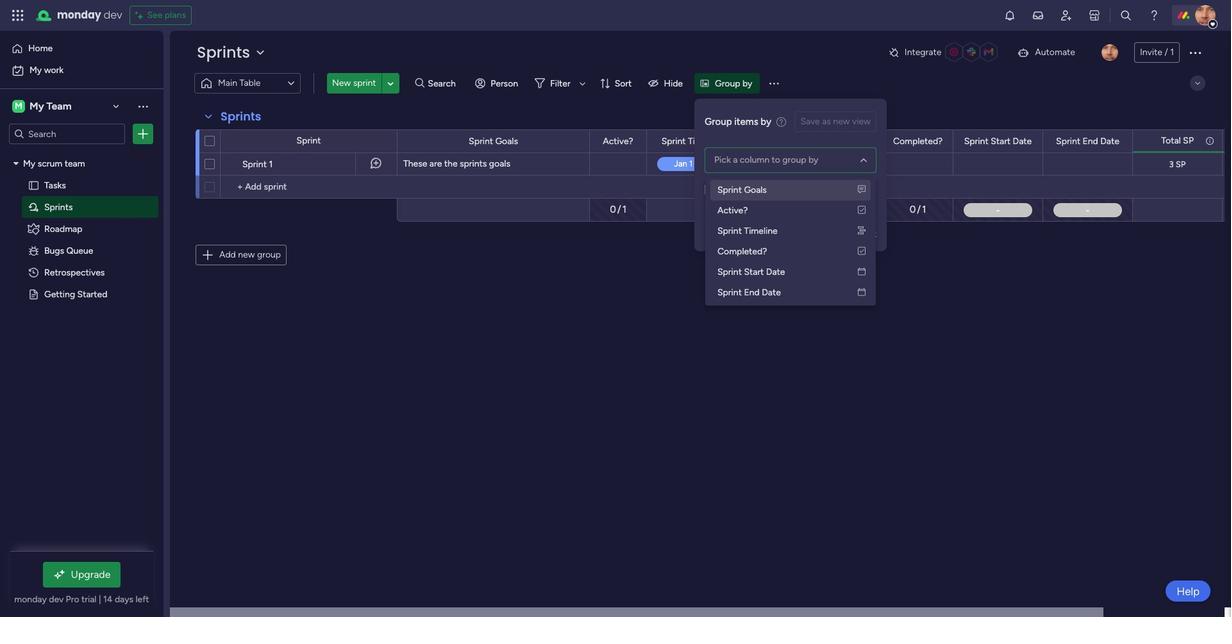Task type: vqa. For each thing, say whether or not it's contained in the screenshot.
angle down ICON
yes



Task type: locate. For each thing, give the bounding box(es) containing it.
1 v2 checkbox small outline image from the top
[[858, 206, 866, 216]]

0 vertical spatial goals
[[495, 136, 518, 147]]

menu image
[[768, 77, 781, 90]]

sprint end date inside field
[[1056, 136, 1119, 147]]

sp right total
[[1183, 135, 1194, 146]]

1 horizontal spatial completed?
[[893, 136, 943, 147]]

my right caret down icon
[[23, 158, 35, 169]]

1 horizontal spatial james peterson image
[[1195, 5, 1216, 26]]

0 vertical spatial by
[[742, 78, 752, 89]]

pick a column to group by
[[714, 155, 818, 165]]

v2 checkbox small outline image for active?
[[858, 206, 866, 216]]

0 vertical spatial end
[[1083, 136, 1098, 147]]

sprints inside field
[[221, 108, 261, 124]]

0 vertical spatial sp
[[1183, 135, 1194, 146]]

1 horizontal spatial monday
[[57, 8, 101, 22]]

1 vertical spatial sprint timeline
[[717, 226, 778, 237]]

0 horizontal spatial active?
[[603, 136, 633, 147]]

1 vertical spatial options image
[[137, 128, 149, 140]]

0 vertical spatial completed?
[[893, 136, 943, 147]]

group
[[782, 155, 806, 165], [257, 249, 281, 260]]

goals
[[495, 136, 518, 147], [744, 185, 767, 196]]

my team
[[29, 100, 72, 112]]

0 horizontal spatial dev
[[49, 594, 64, 605]]

|
[[99, 594, 101, 605]]

public board image for getting started
[[28, 288, 40, 300]]

my
[[29, 65, 42, 76], [29, 100, 44, 112], [23, 158, 35, 169]]

0 vertical spatial sprint timeline
[[661, 136, 722, 147]]

1 vertical spatial completed?
[[717, 246, 767, 257]]

main table
[[218, 78, 261, 88]]

2 vertical spatial my
[[23, 158, 35, 169]]

1 vertical spatial james peterson image
[[1101, 44, 1118, 61]]

0 horizontal spatial end
[[744, 287, 760, 298]]

public board image
[[28, 179, 40, 191], [28, 288, 40, 300]]

completed? inside field
[[893, 136, 943, 147]]

by left menu image
[[742, 78, 752, 89]]

1 vertical spatial goals
[[744, 185, 767, 196]]

list box
[[0, 150, 163, 478]]

v2 checkbox small outline image up small timeline column outline icon
[[858, 206, 866, 216]]

1 vertical spatial dev
[[49, 594, 64, 605]]

v2 checkbox small outline image down feedback at the top right of the page
[[858, 247, 866, 257]]

integrate
[[905, 47, 941, 58]]

1 horizontal spatial active?
[[717, 205, 748, 216]]

0 vertical spatial sprint goals
[[469, 136, 518, 147]]

my work
[[29, 65, 64, 76]]

timeline down show empty groups in the top right of the page
[[744, 226, 778, 237]]

bugs
[[44, 245, 64, 256]]

0 vertical spatial timeline
[[688, 136, 722, 147]]

Sprints field
[[217, 108, 264, 125]]

0 vertical spatial options image
[[1187, 45, 1203, 60]]

by
[[742, 78, 752, 89], [761, 116, 771, 127], [808, 155, 818, 165]]

start
[[991, 136, 1011, 147], [744, 267, 764, 278]]

1 vertical spatial start
[[744, 267, 764, 278]]

1 vertical spatial sprints
[[221, 108, 261, 124]]

options image
[[1187, 45, 1203, 60], [137, 128, 149, 140]]

hide button
[[643, 73, 691, 94]]

groups
[[773, 184, 801, 195]]

workspace options image
[[137, 100, 149, 113]]

main
[[218, 78, 237, 88]]

0 vertical spatial tasks
[[799, 135, 820, 146]]

date
[[1013, 136, 1032, 147], [1100, 136, 1119, 147], [766, 267, 785, 278], [762, 287, 781, 298]]

0 vertical spatial monday
[[57, 8, 101, 22]]

monday left 'pro'
[[14, 594, 47, 605]]

1 horizontal spatial sprint end date
[[1056, 136, 1119, 147]]

sort button
[[594, 73, 639, 94]]

/
[[1165, 47, 1168, 58], [617, 204, 621, 216], [917, 204, 921, 216]]

group inside button
[[257, 249, 281, 260]]

group items by
[[705, 116, 771, 127]]

filter
[[550, 78, 570, 89]]

person
[[491, 78, 518, 89]]

0 vertical spatial sprint end date
[[1056, 136, 1119, 147]]

sp inside total sp 'field'
[[1183, 135, 1194, 146]]

by down tasks field
[[808, 155, 818, 165]]

sprints up main
[[197, 42, 250, 63]]

Search in workspace field
[[27, 127, 107, 141]]

0 horizontal spatial group
[[257, 249, 281, 260]]

1 vertical spatial public board image
[[28, 288, 40, 300]]

completed? down show
[[717, 246, 767, 257]]

my inside workspace selection element
[[29, 100, 44, 112]]

sprints
[[197, 42, 250, 63], [221, 108, 261, 124], [44, 201, 73, 212]]

+ Add sprint text field
[[227, 180, 391, 195]]

options image down workspace options image
[[137, 128, 149, 140]]

1 horizontal spatial tasks
[[799, 135, 820, 146]]

give
[[818, 229, 837, 240]]

sprint 1
[[242, 159, 273, 170]]

search everything image
[[1119, 9, 1132, 22]]

dev
[[104, 8, 122, 22], [49, 594, 64, 605]]

work
[[44, 65, 64, 76]]

add
[[219, 249, 236, 260]]

1 vertical spatial end
[[744, 287, 760, 298]]

0 horizontal spatial 0
[[610, 204, 616, 216]]

1 vertical spatial monday
[[14, 594, 47, 605]]

1 horizontal spatial by
[[761, 116, 771, 127]]

0
[[610, 204, 616, 216], [910, 204, 916, 216]]

0 horizontal spatial monday
[[14, 594, 47, 605]]

tasks inside list box
[[44, 180, 66, 190]]

Completed? field
[[890, 134, 946, 148]]

james peterson image
[[1195, 5, 1216, 26], [1101, 44, 1118, 61]]

0 horizontal spatial goals
[[495, 136, 518, 147]]

my right workspace image
[[29, 100, 44, 112]]

1 horizontal spatial 0 / 1
[[910, 204, 926, 216]]

sprint timeline down empty
[[717, 226, 778, 237]]

column information image
[[865, 136, 875, 146]]

active? down show
[[717, 205, 748, 216]]

0 horizontal spatial 0 / 1
[[610, 204, 626, 216]]

0 horizontal spatial completed?
[[717, 246, 767, 257]]

retrospectives
[[44, 267, 105, 278]]

help
[[1177, 585, 1200, 598]]

1 vertical spatial sp
[[1176, 159, 1186, 169]]

Sprint Goals field
[[466, 134, 521, 148]]

my work option
[[8, 60, 156, 81]]

2 v2 checkbox small outline image from the top
[[858, 247, 866, 257]]

started
[[77, 289, 107, 299]]

sprints up roadmap
[[44, 201, 73, 212]]

tasks down my scrum team
[[44, 180, 66, 190]]

sprint goals inside field
[[469, 136, 518, 147]]

1 vertical spatial v2 checkbox small outline image
[[858, 247, 866, 257]]

1 vertical spatial active?
[[717, 205, 748, 216]]

0 vertical spatial dev
[[104, 8, 122, 22]]

Search field
[[425, 74, 463, 92]]

0 horizontal spatial /
[[617, 204, 621, 216]]

0 vertical spatial sprints
[[197, 42, 250, 63]]

0 vertical spatial my
[[29, 65, 42, 76]]

1 inside 'button'
[[1170, 47, 1174, 58]]

goals right show
[[744, 185, 767, 196]]

1 horizontal spatial timeline
[[744, 226, 778, 237]]

tasks up the task
[[799, 135, 820, 146]]

v2 search image
[[415, 76, 425, 91]]

invite members image
[[1060, 9, 1073, 22]]

timeline inside field
[[688, 136, 722, 147]]

timeline up "pick"
[[688, 136, 722, 147]]

goals up goals
[[495, 136, 518, 147]]

workspace selection element
[[12, 99, 73, 114]]

sprint goals up goals
[[469, 136, 518, 147]]

1 horizontal spatial dev
[[104, 8, 122, 22]]

sp for total sp
[[1183, 135, 1194, 146]]

group left items
[[705, 116, 732, 127]]

v2 question mark circle o image
[[776, 115, 786, 130]]

0 horizontal spatial sprint end date
[[717, 287, 781, 298]]

2 public board image from the top
[[28, 288, 40, 300]]

0 horizontal spatial sprint goals
[[469, 136, 518, 147]]

0 vertical spatial group
[[715, 78, 740, 89]]

sprints for "sprints" "button" on the left
[[197, 42, 250, 63]]

james peterson image right help "image"
[[1195, 5, 1216, 26]]

sp
[[1183, 135, 1194, 146], [1176, 159, 1186, 169]]

1 vertical spatial by
[[761, 116, 771, 127]]

option
[[0, 152, 163, 154]]

0 horizontal spatial tasks
[[44, 180, 66, 190]]

sprint start date
[[964, 136, 1032, 147], [717, 267, 785, 278]]

my scrum team
[[23, 158, 85, 169]]

end
[[1083, 136, 1098, 147], [744, 287, 760, 298]]

0 / 1
[[610, 204, 626, 216], [910, 204, 926, 216]]

1 horizontal spatial group
[[782, 155, 806, 165]]

help image
[[1148, 9, 1161, 22]]

1 vertical spatial tasks
[[44, 180, 66, 190]]

automate button
[[1012, 42, 1080, 63]]

dev left see on the top left of page
[[104, 8, 122, 22]]

v2 checkbox small outline image for completed?
[[858, 247, 866, 257]]

group inside 'popup button'
[[715, 78, 740, 89]]

dev for monday dev
[[104, 8, 122, 22]]

group for group by
[[715, 78, 740, 89]]

sprints down main table
[[221, 108, 261, 124]]

tasks
[[799, 135, 820, 146], [44, 180, 66, 190]]

1 vertical spatial sprint goals
[[717, 185, 767, 196]]

1 vertical spatial group
[[705, 116, 732, 127]]

monday
[[57, 8, 101, 22], [14, 594, 47, 605]]

sprint timeline up "pick"
[[661, 136, 722, 147]]

group right new
[[257, 249, 281, 260]]

group by button
[[694, 73, 760, 94]]

group
[[715, 78, 740, 89], [705, 116, 732, 127]]

sprint goals down a
[[717, 185, 767, 196]]

public board image left 'getting'
[[28, 288, 40, 300]]

sprint timeline
[[661, 136, 722, 147], [717, 226, 778, 237]]

options image up expand icon
[[1187, 45, 1203, 60]]

1 vertical spatial my
[[29, 100, 44, 112]]

v2 calendar view small outline image
[[858, 288, 866, 298]]

0 vertical spatial public board image
[[28, 179, 40, 191]]

1 vertical spatial timeline
[[744, 226, 778, 237]]

small timeline column outline image
[[858, 226, 866, 237]]

home link
[[8, 38, 156, 59]]

by left the v2 question mark circle o image at the right of page
[[761, 116, 771, 127]]

feedback
[[839, 229, 876, 240]]

2 horizontal spatial by
[[808, 155, 818, 165]]

0 horizontal spatial sprint start date
[[717, 267, 785, 278]]

0 vertical spatial v2 checkbox small outline image
[[858, 206, 866, 216]]

2 vertical spatial by
[[808, 155, 818, 165]]

days
[[115, 594, 133, 605]]

1 horizontal spatial 0
[[910, 204, 916, 216]]

sprint
[[297, 135, 321, 146], [469, 136, 493, 147], [661, 136, 686, 147], [964, 136, 988, 147], [1056, 136, 1080, 147], [242, 159, 267, 170], [717, 185, 742, 196], [717, 226, 742, 237], [717, 267, 742, 278], [717, 287, 742, 298]]

0 vertical spatial active?
[[603, 136, 633, 147]]

active? down sort popup button
[[603, 136, 633, 147]]

sprint end date
[[1056, 136, 1119, 147], [717, 287, 781, 298]]

v2 checkbox small outline image
[[858, 206, 866, 216], [858, 247, 866, 257]]

to
[[772, 155, 780, 165]]

completed? right column information image
[[893, 136, 943, 147]]

sp right 3 at the top right of the page
[[1176, 159, 1186, 169]]

show
[[720, 184, 743, 195]]

1 horizontal spatial start
[[991, 136, 1011, 147]]

2 0 from the left
[[910, 204, 916, 216]]

group right to
[[782, 155, 806, 165]]

1 vertical spatial group
[[257, 249, 281, 260]]

my inside list box
[[23, 158, 35, 169]]

invite
[[1140, 47, 1162, 58]]

monday up home link
[[57, 8, 101, 22]]

1 horizontal spatial sprint start date
[[964, 136, 1032, 147]]

my left work
[[29, 65, 42, 76]]

Sprint Start Date field
[[961, 134, 1035, 148]]

0 horizontal spatial by
[[742, 78, 752, 89]]

upgrade
[[71, 569, 111, 581]]

james peterson image left invite
[[1101, 44, 1118, 61]]

1 public board image from the top
[[28, 179, 40, 191]]

new sprint
[[332, 78, 376, 88]]

dev left 'pro'
[[49, 594, 64, 605]]

1 horizontal spatial end
[[1083, 136, 1098, 147]]

plans
[[165, 10, 186, 21]]

0 horizontal spatial start
[[744, 267, 764, 278]]

new
[[238, 249, 255, 260]]

2 horizontal spatial /
[[1165, 47, 1168, 58]]

0 horizontal spatial timeline
[[688, 136, 722, 147]]

new sprint button
[[327, 73, 381, 94]]

0 vertical spatial start
[[991, 136, 1011, 147]]

monday for monday dev pro trial | 14 days left
[[14, 594, 47, 605]]

0 vertical spatial sprint start date
[[964, 136, 1032, 147]]

sprint goals
[[469, 136, 518, 147], [717, 185, 767, 196]]

public board image down scrum
[[28, 179, 40, 191]]

group up group items by
[[715, 78, 740, 89]]

my inside option
[[29, 65, 42, 76]]

completed?
[[893, 136, 943, 147], [717, 246, 767, 257]]

the
[[444, 158, 457, 169]]

3
[[1169, 159, 1174, 169]]

table
[[239, 78, 261, 88]]

0 horizontal spatial options image
[[137, 128, 149, 140]]



Task type: describe. For each thing, give the bounding box(es) containing it.
add new group
[[219, 249, 281, 260]]

goals inside the sprint goals field
[[495, 136, 518, 147]]

1 vertical spatial sprint end date
[[717, 287, 781, 298]]

expand image
[[1193, 78, 1203, 88]]

pick
[[714, 155, 731, 165]]

0 vertical spatial group
[[782, 155, 806, 165]]

help button
[[1166, 581, 1211, 602]]

start inside field
[[991, 136, 1011, 147]]

team
[[46, 100, 72, 112]]

empty
[[745, 184, 771, 195]]

sprints
[[460, 158, 487, 169]]

items
[[734, 116, 758, 127]]

total sp
[[1161, 135, 1194, 146]]

1 horizontal spatial sprint goals
[[717, 185, 767, 196]]

my work link
[[8, 60, 156, 81]]

see
[[147, 10, 162, 21]]

active? inside field
[[603, 136, 633, 147]]

Tasks field
[[795, 134, 824, 148]]

column information image
[[1205, 136, 1215, 146]]

angle down image
[[387, 79, 394, 88]]

select product image
[[12, 9, 24, 22]]

v2 small long text column image
[[858, 185, 866, 196]]

14
[[103, 594, 112, 605]]

scrum
[[38, 158, 62, 169]]

automate
[[1035, 47, 1075, 58]]

my for my team
[[29, 100, 44, 112]]

my for my scrum team
[[23, 158, 35, 169]]

see plans button
[[130, 6, 192, 25]]

workspace image
[[12, 99, 25, 113]]

total
[[1161, 135, 1181, 146]]

tasks inside field
[[799, 135, 820, 146]]

goals
[[489, 158, 510, 169]]

monday dev pro trial | 14 days left
[[14, 594, 149, 605]]

dev for monday dev pro trial | 14 days left
[[49, 594, 64, 605]]

1 horizontal spatial options image
[[1187, 45, 1203, 60]]

invite / 1 button
[[1134, 42, 1180, 63]]

upgrade button
[[43, 562, 121, 588]]

1 0 / 1 from the left
[[610, 204, 626, 216]]

Total SP field
[[1158, 134, 1197, 148]]

roadmap
[[44, 223, 82, 234]]

notifications image
[[1003, 9, 1016, 22]]

monday for monday dev
[[57, 8, 101, 22]]

invite / 1
[[1140, 47, 1174, 58]]

sprint
[[353, 78, 376, 88]]

give feedback
[[818, 229, 876, 240]]

getting started
[[44, 289, 107, 299]]

sprint timeline inside field
[[661, 136, 722, 147]]

filter button
[[530, 73, 590, 94]]

3 sp
[[1169, 159, 1186, 169]]

/ inside invite / 1 'button'
[[1165, 47, 1168, 58]]

home option
[[8, 38, 156, 59]]

sort
[[615, 78, 632, 89]]

Sprint Timeline field
[[658, 134, 725, 148]]

pro
[[66, 594, 79, 605]]

sp for 3 sp
[[1176, 159, 1186, 169]]

monday marketplace image
[[1088, 9, 1101, 22]]

are
[[429, 158, 442, 169]]

by inside 'popup button'
[[742, 78, 752, 89]]

sprints for the sprints field at the left top
[[221, 108, 261, 124]]

0 horizontal spatial james peterson image
[[1101, 44, 1118, 61]]

0 vertical spatial james peterson image
[[1195, 5, 1216, 26]]

1 horizontal spatial /
[[917, 204, 921, 216]]

group by
[[715, 78, 752, 89]]

my for my work
[[29, 65, 42, 76]]

trial
[[81, 594, 96, 605]]

left
[[136, 594, 149, 605]]

getting
[[44, 289, 75, 299]]

these
[[403, 158, 427, 169]]

sprints button
[[194, 42, 271, 63]]

column
[[740, 155, 769, 165]]

2 vertical spatial sprints
[[44, 201, 73, 212]]

hide
[[664, 78, 683, 89]]

update feed image
[[1032, 9, 1044, 22]]

add new group button
[[196, 245, 287, 265]]

task 1
[[800, 159, 822, 169]]

these are the sprints goals
[[403, 158, 510, 169]]

person button
[[470, 73, 526, 94]]

integrate button
[[883, 39, 1007, 66]]

Sprint End Date field
[[1053, 134, 1123, 148]]

list box containing my scrum team
[[0, 150, 163, 478]]

bugs queue
[[44, 245, 93, 256]]

monday dev
[[57, 8, 122, 22]]

m
[[15, 101, 22, 112]]

queue
[[66, 245, 93, 256]]

team
[[65, 158, 85, 169]]

public board image for tasks
[[28, 179, 40, 191]]

1 horizontal spatial goals
[[744, 185, 767, 196]]

home
[[28, 43, 53, 54]]

see plans
[[147, 10, 186, 21]]

Active? field
[[600, 134, 636, 148]]

caret down image
[[13, 159, 19, 168]]

show empty groups
[[720, 184, 801, 195]]

group for group items by
[[705, 116, 732, 127]]

end inside field
[[1083, 136, 1098, 147]]

sprint start date inside field
[[964, 136, 1032, 147]]

1 0 from the left
[[610, 204, 616, 216]]

1 vertical spatial sprint start date
[[717, 267, 785, 278]]

v2 calendar view small outline image
[[858, 267, 866, 278]]

2 0 / 1 from the left
[[910, 204, 926, 216]]

task
[[800, 159, 816, 169]]

new
[[332, 78, 351, 88]]

arrow down image
[[575, 76, 590, 91]]

a
[[733, 155, 738, 165]]

main table button
[[194, 73, 301, 94]]



